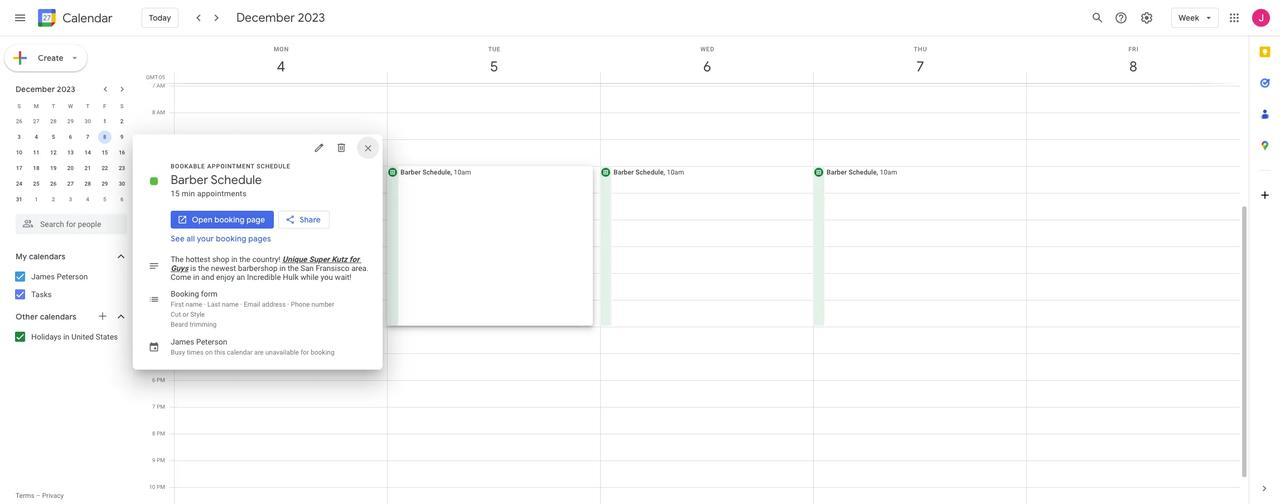 Task type: describe. For each thing, give the bounding box(es) containing it.
appointment
[[207, 163, 255, 170]]

pm for 2 pm
[[157, 270, 165, 276]]

11 element
[[30, 146, 43, 160]]

area.
[[352, 264, 369, 273]]

kutz
[[332, 255, 348, 264]]

today button
[[142, 4, 178, 31]]

my
[[16, 252, 27, 262]]

tue
[[488, 46, 501, 53]]

2 s from the left
[[120, 103, 124, 109]]

row containing 10
[[11, 145, 131, 161]]

busy
[[171, 349, 185, 357]]

7 am
[[152, 83, 165, 89]]

27 for 27 element
[[67, 181, 74, 187]]

january 6 element
[[115, 193, 129, 206]]

address
[[262, 301, 286, 309]]

am for 7 am
[[157, 83, 165, 89]]

1 vertical spatial booking
[[216, 234, 247, 244]]

newest
[[211, 264, 236, 273]]

5 link
[[482, 54, 507, 80]]

0 horizontal spatial 1
[[35, 196, 38, 203]]

week button
[[1172, 4, 1219, 31]]

cut
[[171, 311, 181, 319]]

2 pm
[[152, 270, 165, 276]]

pm for 7 pm
[[157, 404, 165, 410]]

1 horizontal spatial 1
[[103, 118, 106, 124]]

4 link
[[268, 54, 294, 80]]

trimming
[[190, 321, 217, 329]]

8 pm
[[152, 431, 165, 437]]

december 2023 grid
[[11, 98, 131, 208]]

other
[[16, 312, 38, 322]]

holidays in united states
[[31, 333, 118, 341]]

states
[[96, 333, 118, 341]]

24
[[16, 181, 22, 187]]

10 for 10 pm
[[149, 484, 155, 490]]

2 10am from the left
[[667, 169, 684, 176]]

times
[[187, 349, 204, 357]]

7 for 7 am
[[152, 83, 155, 89]]

pm for 10 pm
[[157, 484, 165, 490]]

calendars for my calendars
[[29, 252, 65, 262]]

unique
[[283, 255, 307, 264]]

7 for 7 pm
[[152, 404, 155, 410]]

27 for november 27 element
[[33, 118, 39, 124]]

today
[[149, 13, 171, 23]]

terms
[[16, 492, 34, 500]]

fransisco
[[316, 264, 350, 273]]

31 element
[[12, 193, 26, 206]]

tasks
[[31, 290, 52, 299]]

barber schedule
[[171, 172, 262, 188]]

6 column header
[[600, 36, 814, 83]]

19
[[50, 165, 57, 171]]

14
[[85, 150, 91, 156]]

united
[[71, 333, 94, 341]]

phone
[[291, 301, 310, 309]]

29 for 29 element
[[102, 181, 108, 187]]

main drawer image
[[13, 11, 27, 25]]

28 for november 28 element
[[50, 118, 57, 124]]

first
[[171, 301, 184, 309]]

this
[[214, 349, 225, 357]]

8 for 8 am
[[152, 109, 155, 116]]

0 horizontal spatial december 2023
[[16, 84, 75, 94]]

Search for people text field
[[22, 214, 121, 234]]

pm for 6 pm
[[157, 377, 165, 383]]

am for 8 am
[[157, 109, 165, 116]]

january 5 element
[[98, 193, 112, 206]]

unique super kutz for guys
[[171, 255, 361, 273]]

tue 5
[[488, 46, 501, 76]]

1 vertical spatial december
[[16, 84, 55, 94]]

1 horizontal spatial the
[[240, 255, 251, 264]]

7 column header
[[814, 36, 1027, 83]]

appointments
[[197, 189, 247, 198]]

your
[[197, 234, 214, 244]]

row containing 24
[[11, 176, 131, 192]]

share button
[[279, 211, 330, 229]]

23
[[119, 165, 125, 171]]

thu 7
[[914, 46, 928, 76]]

pm for 8 pm
[[157, 431, 165, 437]]

add other calendars image
[[97, 311, 108, 322]]

calendar
[[227, 349, 253, 357]]

1 · from the left
[[204, 301, 206, 309]]

16
[[119, 150, 125, 156]]

guys
[[171, 264, 188, 273]]

5 pm
[[152, 350, 165, 357]]

0 horizontal spatial 4
[[35, 134, 38, 140]]

is
[[190, 264, 196, 273]]

0 vertical spatial booking
[[214, 215, 245, 225]]

grid containing 4
[[143, 36, 1249, 504]]

barbershop
[[238, 264, 278, 273]]

my calendars
[[16, 252, 65, 262]]

row containing 31
[[11, 192, 131, 208]]

holidays
[[31, 333, 61, 341]]

29 element
[[98, 177, 112, 191]]

other calendars
[[16, 312, 76, 322]]

or
[[183, 311, 189, 319]]

m
[[34, 103, 39, 109]]

8 for 8 pm
[[152, 431, 155, 437]]

23 element
[[115, 162, 129, 175]]

7 pm
[[152, 404, 165, 410]]

12
[[50, 150, 57, 156]]

row containing 17
[[11, 161, 131, 176]]

country!
[[252, 255, 281, 264]]

1 , from the left
[[451, 169, 452, 176]]

peterson for james peterson busy times on this calendar are unavailable for booking
[[196, 338, 227, 347]]

email
[[244, 301, 260, 309]]

see
[[171, 234, 185, 244]]

calendar element
[[36, 7, 113, 31]]

13
[[67, 150, 74, 156]]

8 cell
[[96, 129, 113, 145]]

james for james peterson busy times on this calendar are unavailable for booking
[[171, 338, 194, 347]]

10 pm
[[149, 484, 165, 490]]

bookable appointment schedule
[[171, 163, 291, 170]]

an
[[237, 273, 245, 282]]

0 vertical spatial 2
[[120, 118, 124, 124]]

3 for january 3 element at the top left
[[69, 196, 72, 203]]

20 element
[[64, 162, 77, 175]]

12 element
[[47, 146, 60, 160]]

pm for 9 pm
[[157, 458, 165, 464]]

november 29 element
[[64, 115, 77, 128]]

9 pm
[[152, 458, 165, 464]]

bookable
[[171, 163, 205, 170]]

thu
[[914, 46, 928, 53]]

open
[[192, 215, 213, 225]]

wed 6
[[701, 46, 715, 76]]

open booking page
[[192, 215, 265, 225]]

10 for 10
[[16, 150, 22, 156]]

booking
[[171, 290, 199, 299]]

see all your booking pages link
[[171, 234, 271, 244]]

2 · from the left
[[240, 301, 242, 309]]

row group containing 26
[[11, 114, 131, 208]]

january 1 element
[[30, 193, 43, 206]]

8 inside fri 8
[[1129, 57, 1137, 76]]

5 column header
[[387, 36, 601, 83]]

terms link
[[16, 492, 34, 500]]

0 vertical spatial december 2023
[[236, 10, 325, 26]]

come
[[171, 273, 191, 282]]

fri 8
[[1129, 46, 1139, 76]]

my calendars button
[[2, 248, 138, 266]]

last
[[207, 301, 220, 309]]

8 link
[[1121, 54, 1147, 80]]

30 element
[[115, 177, 129, 191]]



Task type: vqa. For each thing, say whether or not it's contained in the screenshot.


Task type: locate. For each thing, give the bounding box(es) containing it.
5 down november 28 element
[[52, 134, 55, 140]]

1 horizontal spatial december 2023
[[236, 10, 325, 26]]

1 horizontal spatial 4
[[86, 196, 89, 203]]

booking down open booking page at the left top
[[216, 234, 247, 244]]

3 row from the top
[[11, 129, 131, 145]]

2 up 16
[[120, 118, 124, 124]]

all
[[187, 234, 195, 244]]

2 horizontal spatial ,
[[877, 169, 879, 176]]

0 horizontal spatial barber schedule , 10am
[[401, 169, 471, 176]]

1 horizontal spatial t
[[86, 103, 89, 109]]

28 down 21 element
[[85, 181, 91, 187]]

1 horizontal spatial barber schedule , 10am
[[614, 169, 684, 176]]

10 up 17
[[16, 150, 22, 156]]

27 down m
[[33, 118, 39, 124]]

15 min appointments
[[171, 189, 247, 198]]

0 horizontal spatial 28
[[50, 118, 57, 124]]

the right is
[[198, 264, 209, 273]]

6 inside wed 6
[[703, 57, 711, 76]]

0 horizontal spatial for
[[301, 349, 309, 357]]

15 down '8' cell
[[102, 150, 108, 156]]

8 inside cell
[[103, 134, 106, 140]]

1 vertical spatial december 2023
[[16, 84, 75, 94]]

barber schedule heading
[[171, 172, 262, 188]]

pm down 6 pm
[[157, 404, 165, 410]]

1 down f
[[103, 118, 106, 124]]

calendars up holidays
[[40, 312, 76, 322]]

6 down wed
[[703, 57, 711, 76]]

style
[[190, 311, 205, 319]]

james inside james peterson busy times on this calendar are unavailable for booking
[[171, 338, 194, 347]]

7 pm from the top
[[157, 458, 165, 464]]

while
[[301, 273, 319, 282]]

2 horizontal spatial 4
[[277, 57, 284, 76]]

am down 05
[[157, 83, 165, 89]]

s right f
[[120, 103, 124, 109]]

2 vertical spatial booking
[[311, 349, 335, 357]]

am down 7 am
[[157, 109, 165, 116]]

1 vertical spatial 30
[[119, 181, 125, 187]]

1 vertical spatial for
[[301, 349, 309, 357]]

2 horizontal spatial the
[[288, 264, 299, 273]]

7 link
[[908, 54, 934, 80]]

calendars inside "dropdown button"
[[40, 312, 76, 322]]

4 down mon
[[277, 57, 284, 76]]

on
[[205, 349, 213, 357]]

7 down november 30 element
[[86, 134, 89, 140]]

1 vertical spatial peterson
[[196, 338, 227, 347]]

1 am from the top
[[157, 83, 165, 89]]

1 name from the left
[[186, 301, 202, 309]]

2 horizontal spatial 3
[[152, 297, 155, 303]]

pm left 'first'
[[157, 297, 165, 303]]

1 vertical spatial 29
[[102, 181, 108, 187]]

7 down thu
[[916, 57, 924, 76]]

peterson for james peterson
[[57, 272, 88, 281]]

3 barber schedule , 10am from the left
[[827, 169, 898, 176]]

terms – privacy
[[16, 492, 64, 500]]

1 horizontal spatial 10am
[[667, 169, 684, 176]]

3 10am from the left
[[880, 169, 898, 176]]

10
[[16, 150, 22, 156], [149, 484, 155, 490]]

8 pm from the top
[[157, 484, 165, 490]]

james up busy
[[171, 338, 194, 347]]

1 vertical spatial 9
[[152, 458, 155, 464]]

0 vertical spatial james
[[31, 272, 55, 281]]

privacy
[[42, 492, 64, 500]]

16 element
[[115, 146, 129, 160]]

0 horizontal spatial 10
[[16, 150, 22, 156]]

7 down gmt-
[[152, 83, 155, 89]]

2 down 26 element
[[52, 196, 55, 203]]

6 up 7 pm
[[152, 377, 155, 383]]

2 vertical spatial 3
[[152, 297, 155, 303]]

pm left guys
[[157, 270, 165, 276]]

1 vertical spatial calendars
[[40, 312, 76, 322]]

booking up "see all your booking pages"
[[214, 215, 245, 225]]

1 horizontal spatial 28
[[85, 181, 91, 187]]

for right the unavailable in the bottom of the page
[[301, 349, 309, 357]]

create button
[[4, 45, 87, 71]]

pm for 3 pm
[[157, 297, 165, 303]]

peterson down my calendars dropdown button
[[57, 272, 88, 281]]

27 element
[[64, 177, 77, 191]]

8 up the 15 element
[[103, 134, 106, 140]]

f
[[103, 103, 106, 109]]

enjoy
[[216, 273, 235, 282]]

1 vertical spatial 26
[[50, 181, 57, 187]]

2 for the january 2 'element'
[[52, 196, 55, 203]]

0 vertical spatial 4
[[277, 57, 284, 76]]

hottest
[[186, 255, 210, 264]]

0 horizontal spatial ,
[[451, 169, 452, 176]]

0 horizontal spatial 10am
[[454, 169, 471, 176]]

26 for november 26 element
[[16, 118, 22, 124]]

pm left busy
[[157, 350, 165, 357]]

0 vertical spatial peterson
[[57, 272, 88, 281]]

24 element
[[12, 177, 26, 191]]

5
[[490, 57, 498, 76], [52, 134, 55, 140], [103, 196, 106, 203], [152, 350, 155, 357]]

0 vertical spatial 29
[[67, 118, 74, 124]]

27 down 20 element
[[67, 181, 74, 187]]

4 down november 27 element
[[35, 134, 38, 140]]

calendars inside dropdown button
[[29, 252, 65, 262]]

30 right november 29 element
[[85, 118, 91, 124]]

for inside james peterson busy times on this calendar are unavailable for booking
[[301, 349, 309, 357]]

page
[[247, 215, 265, 225]]

december up m
[[16, 84, 55, 94]]

5 down the tue
[[490, 57, 498, 76]]

0 horizontal spatial 30
[[85, 118, 91, 124]]

booking inside james peterson busy times on this calendar are unavailable for booking
[[311, 349, 335, 357]]

1 vertical spatial 28
[[85, 181, 91, 187]]

3 pm from the top
[[157, 350, 165, 357]]

29 for november 29 element
[[67, 118, 74, 124]]

form
[[201, 290, 218, 299]]

0 vertical spatial 28
[[50, 118, 57, 124]]

15 element
[[98, 146, 112, 160]]

t up november 30 element
[[86, 103, 89, 109]]

15 inside row
[[102, 150, 108, 156]]

19 element
[[47, 162, 60, 175]]

name right last
[[222, 301, 239, 309]]

other calendars button
[[2, 308, 138, 326]]

None search field
[[0, 210, 138, 234]]

0 vertical spatial 15
[[102, 150, 108, 156]]

7 for 7
[[86, 134, 89, 140]]

0 horizontal spatial 27
[[33, 118, 39, 124]]

0 vertical spatial december
[[236, 10, 295, 26]]

james inside my calendars list
[[31, 272, 55, 281]]

privacy link
[[42, 492, 64, 500]]

9 up 10 pm
[[152, 458, 155, 464]]

1 vertical spatial 3
[[69, 196, 72, 203]]

pm down 8 pm
[[157, 458, 165, 464]]

peterson inside my calendars list
[[57, 272, 88, 281]]

29 down the w
[[67, 118, 74, 124]]

28 for 28 element
[[85, 181, 91, 187]]

2 horizontal spatial 2
[[152, 270, 155, 276]]

30 for november 30 element
[[85, 118, 91, 124]]

the left san
[[288, 264, 299, 273]]

1 vertical spatial 10
[[149, 484, 155, 490]]

december 2023 up mon
[[236, 10, 325, 26]]

row containing 26
[[11, 114, 131, 129]]

create
[[38, 53, 64, 63]]

1 t from the left
[[52, 103, 55, 109]]

booking right the unavailable in the bottom of the page
[[311, 349, 335, 357]]

1 vertical spatial am
[[157, 109, 165, 116]]

3 for 3 pm
[[152, 297, 155, 303]]

week
[[1179, 13, 1200, 23]]

0 vertical spatial 10
[[16, 150, 22, 156]]

1 barber schedule , 10am from the left
[[401, 169, 471, 176]]

3 , from the left
[[877, 169, 879, 176]]

1 horizontal spatial 29
[[102, 181, 108, 187]]

january 3 element
[[64, 193, 77, 206]]

27 inside 27 element
[[67, 181, 74, 187]]

1 horizontal spatial name
[[222, 301, 239, 309]]

21 element
[[81, 162, 94, 175]]

0 vertical spatial 26
[[16, 118, 22, 124]]

pages
[[248, 234, 271, 244]]

1 vertical spatial 2023
[[57, 84, 75, 94]]

row up november 29 element
[[11, 98, 131, 114]]

peterson up on
[[196, 338, 227, 347]]

9 for 9 pm
[[152, 458, 155, 464]]

2 row from the top
[[11, 114, 131, 129]]

2 , from the left
[[664, 169, 665, 176]]

28 element
[[81, 177, 94, 191]]

december 2023
[[236, 10, 325, 26], [16, 84, 75, 94]]

8 down the "fri"
[[1129, 57, 1137, 76]]

6 row from the top
[[11, 176, 131, 192]]

0 horizontal spatial the
[[198, 264, 209, 273]]

1
[[103, 118, 106, 124], [35, 196, 38, 203]]

0 horizontal spatial ·
[[204, 301, 206, 309]]

s up november 26 element
[[17, 103, 21, 109]]

30 down 23 element
[[119, 181, 125, 187]]

17
[[16, 165, 22, 171]]

support image
[[1115, 11, 1128, 25]]

row containing 3
[[11, 129, 131, 145]]

row up 20
[[11, 145, 131, 161]]

27 inside november 27 element
[[33, 118, 39, 124]]

26 left november 27 element
[[16, 118, 22, 124]]

4 pm from the top
[[157, 377, 165, 383]]

15 for 15
[[102, 150, 108, 156]]

4 row from the top
[[11, 145, 131, 161]]

9 inside december 2023 "grid"
[[120, 134, 124, 140]]

january 4 element
[[81, 193, 94, 206]]

2023 up the w
[[57, 84, 75, 94]]

1 horizontal spatial 26
[[50, 181, 57, 187]]

0 horizontal spatial 9
[[120, 134, 124, 140]]

0 horizontal spatial peterson
[[57, 272, 88, 281]]

calendars
[[29, 252, 65, 262], [40, 312, 76, 322]]

5 pm from the top
[[157, 404, 165, 410]]

27
[[33, 118, 39, 124], [67, 181, 74, 187]]

14 element
[[81, 146, 94, 160]]

2 inside grid
[[152, 270, 155, 276]]

1 vertical spatial 2
[[52, 196, 55, 203]]

6 pm
[[152, 377, 165, 383]]

my calendars list
[[2, 268, 138, 304]]

wait!
[[335, 273, 352, 282]]

10 inside grid
[[149, 484, 155, 490]]

1 horizontal spatial december
[[236, 10, 295, 26]]

pm up 7 pm
[[157, 377, 165, 383]]

1 horizontal spatial ·
[[240, 301, 242, 309]]

row
[[11, 98, 131, 114], [11, 114, 131, 129], [11, 129, 131, 145], [11, 145, 131, 161], [11, 161, 131, 176], [11, 176, 131, 192], [11, 192, 131, 208]]

row down 27 element
[[11, 192, 131, 208]]

· left phone
[[288, 301, 289, 309]]

26
[[16, 118, 22, 124], [50, 181, 57, 187]]

0 horizontal spatial t
[[52, 103, 55, 109]]

1 horizontal spatial s
[[120, 103, 124, 109]]

calendars up james peterson
[[29, 252, 65, 262]]

december up mon
[[236, 10, 295, 26]]

january 2 element
[[47, 193, 60, 206]]

7 inside december 2023 "grid"
[[86, 134, 89, 140]]

2 am from the top
[[157, 109, 165, 116]]

mon
[[274, 46, 289, 53]]

6 down november 29 element
[[69, 134, 72, 140]]

15
[[102, 150, 108, 156], [171, 189, 180, 198]]

05
[[159, 74, 165, 80]]

november 26 element
[[12, 115, 26, 128]]

3 left 'first'
[[152, 297, 155, 303]]

9 for 9
[[120, 134, 124, 140]]

calendars for other calendars
[[40, 312, 76, 322]]

1 horizontal spatial 15
[[171, 189, 180, 198]]

3 · from the left
[[288, 301, 289, 309]]

row up january 3 element at the top left
[[11, 176, 131, 192]]

row group
[[11, 114, 131, 208]]

8 column header
[[1027, 36, 1240, 83]]

5 inside "tue 5"
[[490, 57, 498, 76]]

17 element
[[12, 162, 26, 175]]

1 horizontal spatial 9
[[152, 458, 155, 464]]

beard
[[171, 321, 188, 329]]

3 pm
[[152, 297, 165, 303]]

29
[[67, 118, 74, 124], [102, 181, 108, 187]]

3 down 27 element
[[69, 196, 72, 203]]

0 vertical spatial 2023
[[298, 10, 325, 26]]

20
[[67, 165, 74, 171]]

·
[[204, 301, 206, 309], [240, 301, 242, 309], [288, 301, 289, 309]]

0 vertical spatial 1
[[103, 118, 106, 124]]

2 barber schedule , 10am from the left
[[614, 169, 684, 176]]

james peterson
[[31, 272, 88, 281]]

1 horizontal spatial 27
[[67, 181, 74, 187]]

for inside unique super kutz for guys
[[349, 255, 360, 264]]

0 horizontal spatial 29
[[67, 118, 74, 124]]

18
[[33, 165, 39, 171]]

0 vertical spatial calendars
[[29, 252, 65, 262]]

pm for 5 pm
[[157, 350, 165, 357]]

6 pm from the top
[[157, 431, 165, 437]]

4
[[277, 57, 284, 76], [35, 134, 38, 140], [86, 196, 89, 203]]

gmt-
[[146, 74, 159, 80]]

1 horizontal spatial peterson
[[196, 338, 227, 347]]

1 horizontal spatial 2
[[120, 118, 124, 124]]

2 vertical spatial 2
[[152, 270, 155, 276]]

1 horizontal spatial 3
[[69, 196, 72, 203]]

2 for 2 pm
[[152, 270, 155, 276]]

0 horizontal spatial december
[[16, 84, 55, 94]]

22 element
[[98, 162, 112, 175]]

the hottest shop in the country!
[[171, 255, 283, 264]]

0 vertical spatial 27
[[33, 118, 39, 124]]

1 vertical spatial james
[[171, 338, 194, 347]]

2 left guys
[[152, 270, 155, 276]]

see all your booking pages
[[171, 234, 271, 244]]

5 left busy
[[152, 350, 155, 357]]

15 left min
[[171, 189, 180, 198]]

1 vertical spatial 27
[[67, 181, 74, 187]]

1 horizontal spatial 2023
[[298, 10, 325, 26]]

0 horizontal spatial name
[[186, 301, 202, 309]]

1 vertical spatial 1
[[35, 196, 38, 203]]

10 inside row group
[[16, 150, 22, 156]]

james up tasks
[[31, 272, 55, 281]]

31
[[16, 196, 22, 203]]

2
[[120, 118, 124, 124], [52, 196, 55, 203], [152, 270, 155, 276]]

barber schedule , 10am
[[401, 169, 471, 176], [614, 169, 684, 176], [827, 169, 898, 176]]

8
[[1129, 57, 1137, 76], [152, 109, 155, 116], [103, 134, 106, 140], [152, 431, 155, 437]]

the
[[171, 255, 184, 264]]

0 vertical spatial 3
[[18, 134, 21, 140]]

7
[[916, 57, 924, 76], [152, 83, 155, 89], [86, 134, 89, 140], [152, 404, 155, 410]]

2 pm from the top
[[157, 297, 165, 303]]

2023 up 4 column header
[[298, 10, 325, 26]]

1 10am from the left
[[454, 169, 471, 176]]

4 down 28 element
[[86, 196, 89, 203]]

28 left november 29 element
[[50, 118, 57, 124]]

25 element
[[30, 177, 43, 191]]

· left email
[[240, 301, 242, 309]]

2 name from the left
[[222, 301, 239, 309]]

row up 13
[[11, 129, 131, 145]]

the up an
[[240, 255, 251, 264]]

san
[[301, 264, 314, 273]]

2 horizontal spatial ·
[[288, 301, 289, 309]]

8 up 9 pm
[[152, 431, 155, 437]]

8 down 7 am
[[152, 109, 155, 116]]

30 for 30 element
[[119, 181, 125, 187]]

number
[[312, 301, 334, 309]]

0 horizontal spatial 15
[[102, 150, 108, 156]]

unavailable
[[265, 349, 299, 357]]

0 horizontal spatial 2023
[[57, 84, 75, 94]]

6 down 30 element
[[120, 196, 124, 203]]

name up style
[[186, 301, 202, 309]]

t up november 28 element
[[52, 103, 55, 109]]

1 pm from the top
[[157, 270, 165, 276]]

0 horizontal spatial james
[[31, 272, 55, 281]]

1 down 25 element
[[35, 196, 38, 203]]

fri
[[1129, 46, 1139, 53]]

james for james peterson
[[31, 272, 55, 281]]

0 vertical spatial 9
[[120, 134, 124, 140]]

and
[[201, 273, 214, 282]]

10 element
[[12, 146, 26, 160]]

hulk
[[283, 273, 299, 282]]

2 t from the left
[[86, 103, 89, 109]]

james
[[31, 272, 55, 281], [171, 338, 194, 347]]

tab list
[[1250, 36, 1281, 473]]

25
[[33, 181, 39, 187]]

,
[[451, 169, 452, 176], [664, 169, 665, 176], [877, 169, 879, 176]]

november 28 element
[[47, 115, 60, 128]]

0 horizontal spatial 26
[[16, 118, 22, 124]]

1 horizontal spatial ,
[[664, 169, 665, 176]]

3 down november 26 element
[[18, 134, 21, 140]]

2 horizontal spatial barber schedule , 10am
[[827, 169, 898, 176]]

calendar
[[62, 10, 113, 26]]

0 vertical spatial am
[[157, 83, 165, 89]]

for right kutz
[[349, 255, 360, 264]]

1 row from the top
[[11, 98, 131, 114]]

schedule
[[423, 169, 451, 176], [636, 169, 664, 176], [849, 169, 877, 176], [211, 172, 262, 188]]

row down 13 element
[[11, 161, 131, 176]]

is the newest barbershop in the san fransisco area. come in and enjoy an incredible hulk while you wait!
[[171, 264, 371, 282]]

grid
[[143, 36, 1249, 504]]

7 down 6 pm
[[152, 404, 155, 410]]

26 element
[[47, 177, 60, 191]]

8 for 8
[[103, 134, 106, 140]]

4 column header
[[174, 36, 388, 83]]

4 inside mon 4
[[277, 57, 284, 76]]

mon 4
[[274, 46, 289, 76]]

22
[[102, 165, 108, 171]]

december 2023 up m
[[16, 84, 75, 94]]

7 row from the top
[[11, 192, 131, 208]]

delete appointment schedule image
[[336, 142, 347, 153]]

9 up 16
[[120, 134, 124, 140]]

0 horizontal spatial 2
[[52, 196, 55, 203]]

13 element
[[64, 146, 77, 160]]

15 for 15 min appointments
[[171, 189, 180, 198]]

8 am
[[152, 109, 165, 116]]

29 down 22 element
[[102, 181, 108, 187]]

7 inside thu 7
[[916, 57, 924, 76]]

3 inside january 3 element
[[69, 196, 72, 203]]

pm down 9 pm
[[157, 484, 165, 490]]

1 horizontal spatial for
[[349, 255, 360, 264]]

0 horizontal spatial 3
[[18, 134, 21, 140]]

settings menu image
[[1141, 11, 1154, 25]]

november 30 element
[[81, 115, 94, 128]]

row containing s
[[11, 98, 131, 114]]

1 horizontal spatial james
[[171, 338, 194, 347]]

2 inside 'element'
[[52, 196, 55, 203]]

peterson inside james peterson busy times on this calendar are unavailable for booking
[[196, 338, 227, 347]]

1 s from the left
[[17, 103, 21, 109]]

1 horizontal spatial 30
[[119, 181, 125, 187]]

· left last
[[204, 301, 206, 309]]

26 down 19 element
[[50, 181, 57, 187]]

november 27 element
[[30, 115, 43, 128]]

4 inside january 4 element
[[86, 196, 89, 203]]

1 vertical spatial 15
[[171, 189, 180, 198]]

18 element
[[30, 162, 43, 175]]

3 inside grid
[[152, 297, 155, 303]]

super
[[309, 255, 330, 264]]

2 horizontal spatial 10am
[[880, 169, 898, 176]]

5 row from the top
[[11, 161, 131, 176]]

gmt-05
[[146, 74, 165, 80]]

10 down 9 pm
[[149, 484, 155, 490]]

5 down 29 element
[[103, 196, 106, 203]]

26 for 26 element
[[50, 181, 57, 187]]

calendar heading
[[60, 10, 113, 26]]

6 link
[[695, 54, 720, 80]]

pm up 9 pm
[[157, 431, 165, 437]]

row down the w
[[11, 114, 131, 129]]



